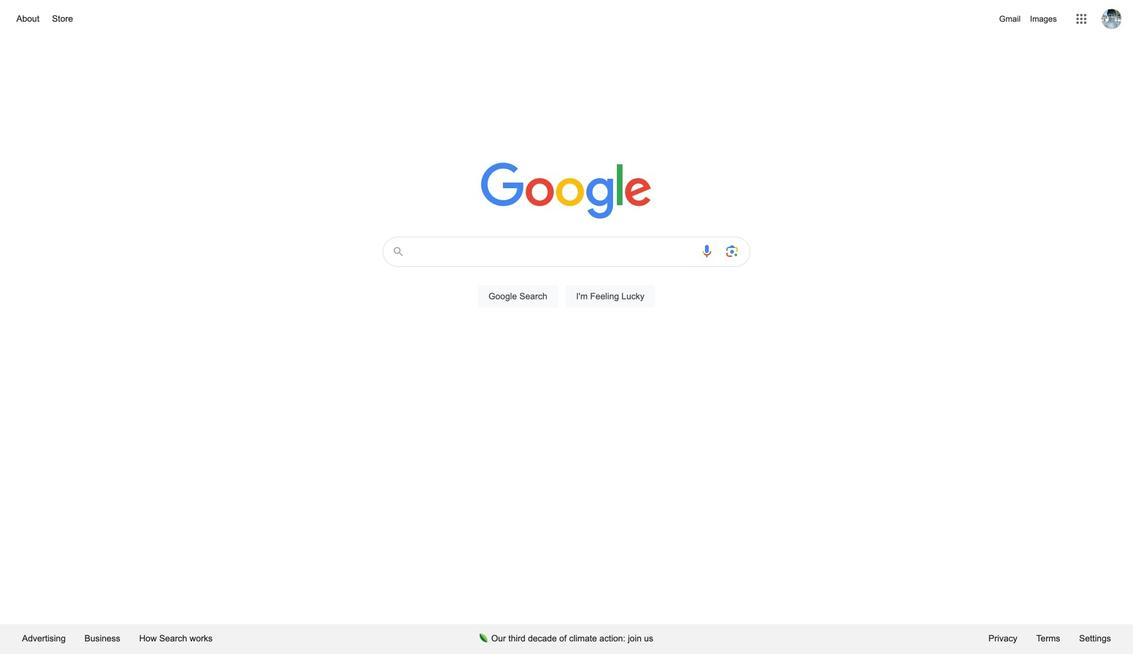 Task type: locate. For each thing, give the bounding box(es) containing it.
search by image image
[[725, 244, 740, 259]]

None search field
[[13, 233, 1120, 322]]



Task type: describe. For each thing, give the bounding box(es) containing it.
google image
[[481, 162, 652, 220]]

search by voice image
[[699, 244, 714, 259]]



Task type: vqa. For each thing, say whether or not it's contained in the screenshot.
the bottom the a
no



